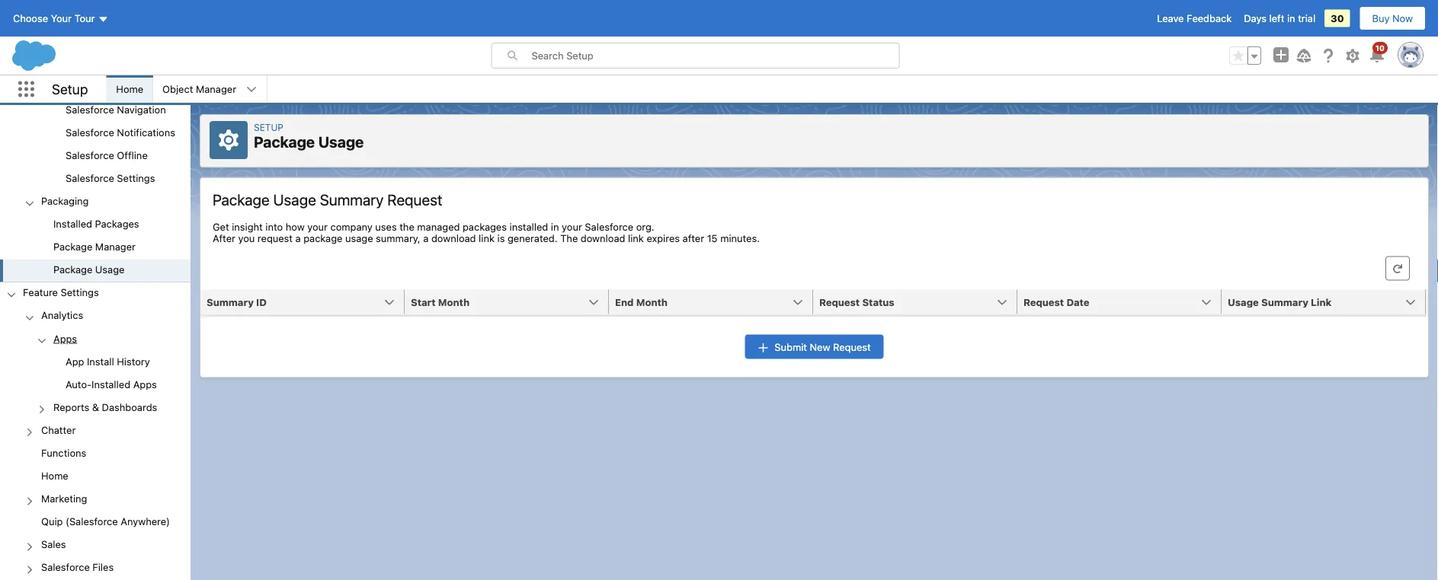 Task type: vqa. For each thing, say whether or not it's contained in the screenshot.
the Package related to Package Usage
yes



Task type: locate. For each thing, give the bounding box(es) containing it.
month right start
[[438, 297, 470, 308]]

feedback
[[1187, 13, 1232, 24]]

analytics
[[41, 310, 83, 322]]

navigation
[[117, 104, 166, 115]]

setup package usage
[[254, 122, 364, 151]]

in right left on the right
[[1288, 13, 1296, 24]]

0 vertical spatial apps
[[53, 333, 77, 344]]

salesforce for salesforce offline
[[66, 150, 114, 161]]

salesforce inside salesforce notifications link
[[66, 127, 114, 138]]

0 horizontal spatial a
[[295, 233, 301, 244]]

packaging link
[[41, 195, 89, 209]]

package inside tree item
[[53, 264, 92, 276]]

1 month from the left
[[438, 297, 470, 308]]

installed down app install history link at the left of page
[[92, 379, 130, 390]]

summary inside cell
[[207, 297, 254, 308]]

now
[[1393, 13, 1413, 24]]

summary id cell
[[201, 290, 414, 316]]

functions
[[41, 448, 86, 459]]

0 horizontal spatial month
[[438, 297, 470, 308]]

days
[[1244, 13, 1267, 24]]

1 horizontal spatial month
[[636, 297, 668, 308]]

2 horizontal spatial summary
[[1262, 297, 1309, 308]]

salesforce down salesforce offline link
[[66, 172, 114, 184]]

1 horizontal spatial a
[[423, 233, 429, 244]]

package up feature settings
[[53, 264, 92, 276]]

settings down package usage link
[[61, 287, 99, 299]]

setup
[[52, 81, 88, 97], [254, 122, 284, 133]]

request inside "button"
[[833, 342, 871, 353]]

buy now button
[[1360, 6, 1426, 30]]

0 vertical spatial setup
[[52, 81, 88, 97]]

home link
[[107, 75, 153, 103], [41, 471, 68, 484]]

link
[[479, 233, 495, 244], [628, 233, 644, 244]]

package manager
[[53, 241, 136, 253]]

home link up navigation
[[107, 75, 153, 103]]

salesforce up salesforce settings
[[66, 150, 114, 161]]

date
[[1067, 297, 1090, 308]]

1 horizontal spatial home
[[116, 83, 143, 95]]

salesforce for salesforce files
[[41, 562, 90, 574]]

1 horizontal spatial manager
[[196, 83, 236, 95]]

choose
[[13, 13, 48, 24]]

link left expires
[[628, 233, 644, 244]]

usage
[[318, 133, 364, 151], [273, 191, 316, 209], [95, 264, 125, 276], [1228, 297, 1259, 308]]

1 horizontal spatial download
[[581, 233, 625, 244]]

salesforce inside the 'salesforce files' link
[[41, 562, 90, 574]]

0 horizontal spatial settings
[[61, 287, 99, 299]]

package usage summary request
[[213, 191, 442, 209]]

1 horizontal spatial apps
[[133, 379, 157, 390]]

a right the
[[423, 233, 429, 244]]

notifications
[[117, 127, 175, 138]]

usage summary link cell
[[1222, 290, 1426, 316]]

1 vertical spatial installed
[[92, 379, 130, 390]]

1 horizontal spatial settings
[[117, 172, 155, 184]]

1 link from the left
[[479, 233, 495, 244]]

end
[[615, 297, 634, 308]]

0 vertical spatial home
[[116, 83, 143, 95]]

0 horizontal spatial manager
[[95, 241, 136, 253]]

0 horizontal spatial apps
[[53, 333, 77, 344]]

object manager link
[[153, 75, 246, 103]]

usage inside package usage link
[[95, 264, 125, 276]]

setup link
[[254, 122, 284, 133]]

month for start month
[[438, 297, 470, 308]]

into
[[266, 221, 283, 233]]

tour
[[74, 13, 95, 24]]

in left the
[[551, 221, 559, 233]]

package up package usage
[[53, 241, 92, 253]]

summary up 'company'
[[320, 191, 384, 209]]

home link up marketing
[[41, 471, 68, 484]]

home
[[116, 83, 143, 95], [41, 471, 68, 482]]

request left status on the bottom right of the page
[[820, 297, 860, 308]]

request up the
[[387, 191, 442, 209]]

download right the
[[581, 233, 625, 244]]

settings down offline
[[117, 172, 155, 184]]

the
[[560, 233, 578, 244]]

leave
[[1157, 13, 1184, 24]]

link left is
[[479, 233, 495, 244]]

apps down analytics link
[[53, 333, 77, 344]]

0 vertical spatial installed
[[53, 218, 92, 230]]

1 vertical spatial manager
[[95, 241, 136, 253]]

0 horizontal spatial download
[[431, 233, 476, 244]]

end month
[[615, 297, 668, 308]]

salesforce notifications
[[66, 127, 175, 138]]

feature settings link
[[23, 287, 99, 301]]

buy now
[[1373, 13, 1413, 24]]

package manager link
[[53, 241, 136, 255]]

your right how
[[307, 221, 328, 233]]

choose your tour button
[[12, 6, 109, 30]]

installed inside 'packaging' tree item
[[53, 218, 92, 230]]

reports & dashboards link
[[53, 402, 157, 416]]

settings inside tree item
[[61, 287, 99, 299]]

1 vertical spatial setup
[[254, 122, 284, 133]]

after
[[683, 233, 705, 244]]

salesforce down sales link
[[41, 562, 90, 574]]

manager inside 'packaging' tree item
[[95, 241, 136, 253]]

download left is
[[431, 233, 476, 244]]

anywhere)
[[121, 516, 170, 528]]

summary
[[320, 191, 384, 209], [207, 297, 254, 308], [1262, 297, 1309, 308]]

your right generated.
[[562, 221, 582, 233]]

submit
[[775, 342, 807, 353]]

1 horizontal spatial your
[[562, 221, 582, 233]]

group
[[0, 0, 191, 283], [1230, 47, 1262, 65], [0, 76, 191, 191], [0, 214, 191, 283], [0, 306, 191, 581], [0, 328, 191, 420], [0, 351, 191, 397]]

month inside cell
[[636, 297, 668, 308]]

0 horizontal spatial link
[[479, 233, 495, 244]]

month inside cell
[[438, 297, 470, 308]]

2 link from the left
[[628, 233, 644, 244]]

submit new request button
[[745, 335, 884, 359]]

1 vertical spatial in
[[551, 221, 559, 233]]

group containing analytics
[[0, 306, 191, 581]]

salesforce
[[66, 104, 114, 115], [66, 127, 114, 138], [66, 150, 114, 161], [66, 172, 114, 184], [585, 221, 634, 233], [41, 562, 90, 574]]

salesforce offline link
[[66, 150, 148, 163]]

installed packages link
[[53, 218, 139, 232]]

setup inside setup package usage
[[254, 122, 284, 133]]

dashboards
[[102, 402, 157, 413]]

salesforce for salesforce settings
[[66, 172, 114, 184]]

salesforce files link
[[41, 562, 114, 576]]

installed down "packaging" link
[[53, 218, 92, 230]]

analytics tree item
[[0, 306, 191, 420]]

buy
[[1373, 13, 1390, 24]]

0 horizontal spatial home
[[41, 471, 68, 482]]

request date
[[1024, 297, 1090, 308]]

0 vertical spatial home link
[[107, 75, 153, 103]]

quip (salesforce anywhere) link
[[41, 516, 170, 530]]

group containing apps
[[0, 328, 191, 420]]

2 a from the left
[[423, 233, 429, 244]]

home down "functions" link on the bottom
[[41, 471, 68, 482]]

salesforce inside get insight into how your company uses the managed packages installed in your salesforce org. after you request a package usage summary, a download link is generated. the download link expires after 15 minutes.
[[585, 221, 634, 233]]

salesforce up "salesforce notifications"
[[66, 104, 114, 115]]

new
[[810, 342, 831, 353]]

package
[[254, 133, 315, 151], [213, 191, 270, 209], [53, 241, 92, 253], [53, 264, 92, 276]]

apps
[[53, 333, 77, 344], [133, 379, 157, 390]]

salesforce for salesforce notifications
[[66, 127, 114, 138]]

0 horizontal spatial in
[[551, 221, 559, 233]]

0 horizontal spatial summary
[[207, 297, 254, 308]]

apps down history
[[133, 379, 157, 390]]

0 horizontal spatial your
[[307, 221, 328, 233]]

1 vertical spatial settings
[[61, 287, 99, 299]]

manager right object
[[196, 83, 236, 95]]

app install history
[[66, 356, 150, 367]]

summary left link
[[1262, 297, 1309, 308]]

in inside get insight into how your company uses the managed packages installed in your salesforce org. after you request a package usage summary, a download link is generated. the download link expires after 15 minutes.
[[551, 221, 559, 233]]

1 horizontal spatial link
[[628, 233, 644, 244]]

request right new
[[833, 342, 871, 353]]

offline
[[117, 150, 148, 161]]

in
[[1288, 13, 1296, 24], [551, 221, 559, 233]]

2 month from the left
[[636, 297, 668, 308]]

get
[[213, 221, 229, 233]]

settings
[[117, 172, 155, 184], [61, 287, 99, 299]]

packages
[[95, 218, 139, 230]]

salesforce inside salesforce offline link
[[66, 150, 114, 161]]

manager down the packages
[[95, 241, 136, 253]]

1 a from the left
[[295, 233, 301, 244]]

setup for setup
[[52, 81, 88, 97]]

Search Setup text field
[[532, 43, 899, 68]]

request
[[387, 191, 442, 209], [820, 297, 860, 308], [1024, 297, 1064, 308], [833, 342, 871, 353]]

settings for feature settings
[[61, 287, 99, 299]]

salesforce left org.
[[585, 221, 634, 233]]

1 horizontal spatial setup
[[254, 122, 284, 133]]

salesforce inside salesforce navigation link
[[66, 104, 114, 115]]

package down setup link
[[254, 133, 315, 151]]

&
[[92, 402, 99, 413]]

chatter
[[41, 425, 76, 436]]

salesforce for salesforce navigation
[[66, 104, 114, 115]]

home up navigation
[[116, 83, 143, 95]]

a right request on the top of the page
[[295, 233, 301, 244]]

0 horizontal spatial setup
[[52, 81, 88, 97]]

uses
[[375, 221, 397, 233]]

quip (salesforce anywhere)
[[41, 516, 170, 528]]

install
[[87, 356, 114, 367]]

your
[[307, 221, 328, 233], [562, 221, 582, 233]]

quip
[[41, 516, 63, 528]]

month right end
[[636, 297, 668, 308]]

salesforce inside salesforce settings link
[[66, 172, 114, 184]]

0 vertical spatial settings
[[117, 172, 155, 184]]

left
[[1270, 13, 1285, 24]]

1 vertical spatial home link
[[41, 471, 68, 484]]

package up insight
[[213, 191, 270, 209]]

0 vertical spatial manager
[[196, 83, 236, 95]]

salesforce up the salesforce offline
[[66, 127, 114, 138]]

1 vertical spatial apps
[[133, 379, 157, 390]]

get insight into how your company uses the managed packages installed in your salesforce org. after you request a package usage summary, a download link is generated. the download link expires after 15 minutes.
[[213, 221, 760, 244]]

1 vertical spatial home
[[41, 471, 68, 482]]

1 horizontal spatial in
[[1288, 13, 1296, 24]]

package for package usage summary request
[[213, 191, 270, 209]]

salesforce settings
[[66, 172, 155, 184]]

package inside setup package usage
[[254, 133, 315, 151]]

summary left 'id' on the left bottom of the page
[[207, 297, 254, 308]]

object manager
[[162, 83, 236, 95]]



Task type: describe. For each thing, give the bounding box(es) containing it.
request left date
[[1024, 297, 1064, 308]]

how
[[286, 221, 305, 233]]

analytics link
[[41, 310, 83, 324]]

feature settings tree item
[[0, 283, 191, 581]]

usage inside usage summary link "cell"
[[1228, 297, 1259, 308]]

request date cell
[[1018, 290, 1231, 316]]

feature settings
[[23, 287, 99, 299]]

10
[[1376, 43, 1385, 52]]

home inside group
[[41, 471, 68, 482]]

submit new request
[[775, 342, 871, 353]]

0 vertical spatial in
[[1288, 13, 1296, 24]]

trial
[[1298, 13, 1316, 24]]

files
[[93, 562, 114, 574]]

marketing link
[[41, 494, 87, 507]]

the
[[400, 221, 415, 233]]

15
[[707, 233, 718, 244]]

apps link
[[53, 333, 77, 347]]

package usage tree item
[[0, 260, 191, 283]]

auto-
[[66, 379, 92, 390]]

apps inside "link"
[[133, 379, 157, 390]]

start month cell
[[405, 290, 618, 316]]

installed inside "link"
[[92, 379, 130, 390]]

apps tree item
[[0, 328, 191, 397]]

settings for salesforce settings
[[117, 172, 155, 184]]

auto-installed apps
[[66, 379, 157, 390]]

group containing installed packages
[[0, 214, 191, 283]]

2 download from the left
[[581, 233, 625, 244]]

usage inside setup package usage
[[318, 133, 364, 151]]

app install history link
[[66, 356, 150, 370]]

usage summary link
[[1228, 297, 1332, 308]]

request status cell
[[813, 290, 1027, 316]]

salesforce navigation link
[[66, 104, 166, 117]]

request status
[[820, 297, 895, 308]]

2 your from the left
[[562, 221, 582, 233]]

marketing
[[41, 494, 87, 505]]

your
[[51, 13, 72, 24]]

you
[[238, 233, 255, 244]]

id
[[256, 297, 267, 308]]

is
[[497, 233, 505, 244]]

10 button
[[1368, 42, 1388, 65]]

1 horizontal spatial home link
[[107, 75, 153, 103]]

org.
[[636, 221, 655, 233]]

package usage link
[[53, 264, 125, 278]]

usage
[[345, 233, 373, 244]]

salesforce navigation
[[66, 104, 166, 115]]

package for package manager
[[53, 241, 92, 253]]

salesforce settings link
[[66, 172, 155, 186]]

salesforce notifications link
[[66, 127, 175, 140]]

sales link
[[41, 539, 66, 553]]

expires
[[647, 233, 680, 244]]

package
[[304, 233, 343, 244]]

feature
[[23, 287, 58, 299]]

minutes.
[[721, 233, 760, 244]]

package for package usage
[[53, 264, 92, 276]]

reports & dashboards
[[53, 402, 157, 413]]

group containing app install history
[[0, 351, 191, 397]]

insight
[[232, 221, 263, 233]]

start month
[[411, 297, 470, 308]]

packages
[[463, 221, 507, 233]]

manager for package manager
[[95, 241, 136, 253]]

summary inside "cell"
[[1262, 297, 1309, 308]]

reports
[[53, 402, 89, 413]]

month for end month
[[636, 297, 668, 308]]

salesforce offline
[[66, 150, 148, 161]]

package usage
[[53, 264, 125, 276]]

app
[[66, 356, 84, 367]]

1 horizontal spatial summary
[[320, 191, 384, 209]]

installed
[[510, 221, 548, 233]]

summary id
[[207, 297, 267, 308]]

history
[[117, 356, 150, 367]]

status
[[863, 297, 895, 308]]

chatter link
[[41, 425, 76, 439]]

days left in trial
[[1244, 13, 1316, 24]]

auto-installed apps link
[[66, 379, 157, 393]]

setup for setup package usage
[[254, 122, 284, 133]]

sales
[[41, 539, 66, 551]]

0 horizontal spatial home link
[[41, 471, 68, 484]]

company
[[331, 221, 373, 233]]

functions link
[[41, 448, 86, 461]]

link
[[1311, 297, 1332, 308]]

30
[[1331, 13, 1344, 24]]

1 download from the left
[[431, 233, 476, 244]]

1 your from the left
[[307, 221, 328, 233]]

leave feedback
[[1157, 13, 1232, 24]]

generated.
[[508, 233, 558, 244]]

leave feedback link
[[1157, 13, 1232, 24]]

end month cell
[[609, 290, 823, 316]]

packaging tree item
[[0, 191, 191, 283]]

choose your tour
[[13, 13, 95, 24]]

after
[[213, 233, 235, 244]]

summary,
[[376, 233, 421, 244]]

manager for object manager
[[196, 83, 236, 95]]

object
[[162, 83, 193, 95]]



